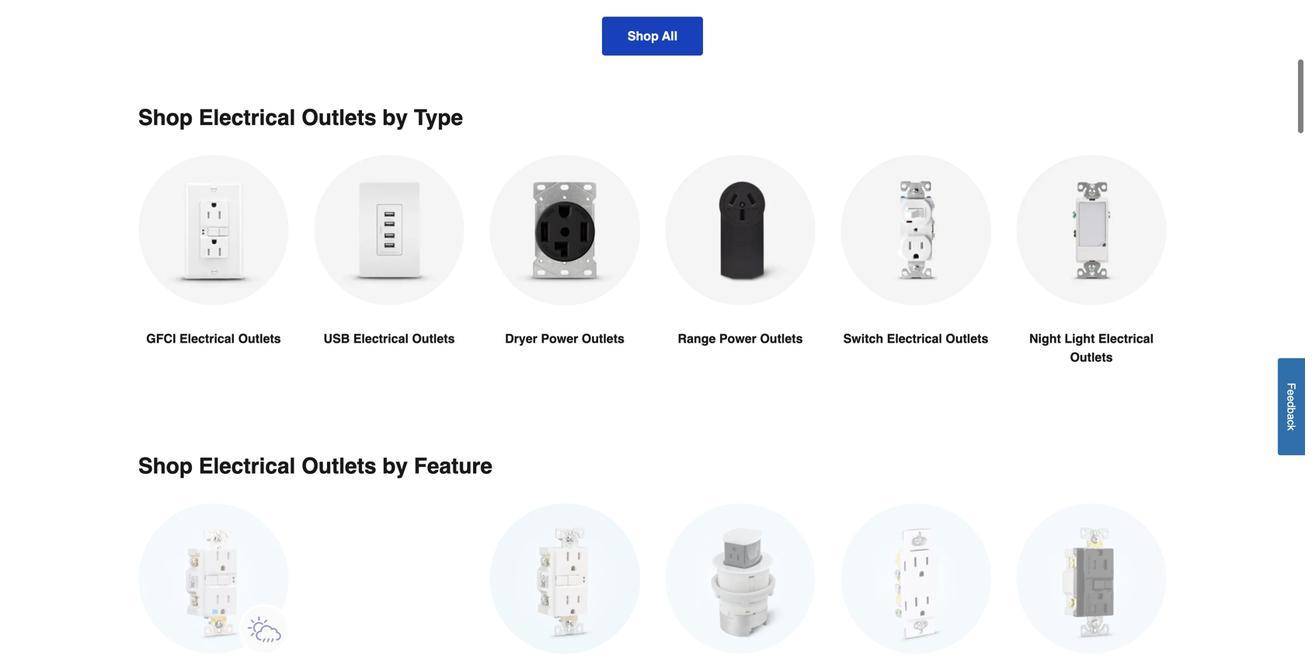 Task type: describe. For each thing, give the bounding box(es) containing it.
switch electrical outlets link
[[841, 155, 991, 385]]

an electric range power outlet. image
[[665, 155, 816, 305]]

a night light electrical outlet. image
[[1016, 155, 1167, 305]]

by for feature
[[382, 454, 408, 479]]

d
[[1285, 402, 1298, 408]]

a
[[1285, 414, 1298, 420]]

type
[[414, 105, 463, 130]]

range
[[678, 331, 716, 346]]

a black electrical outlet. image
[[1016, 503, 1167, 654]]

a white electrical outlet. image
[[841, 503, 991, 654]]

night light electrical outlets link
[[1016, 155, 1167, 404]]

shop all link
[[602, 17, 703, 56]]

outlets for dryer power outlets
[[582, 331, 625, 346]]

night light electrical outlets
[[1029, 331, 1154, 364]]

gfci electrical outlets
[[146, 331, 281, 346]]

all
[[662, 29, 678, 43]]

by for type
[[382, 105, 408, 130]]

range power outlets
[[678, 331, 803, 346]]

f e e d b a c k button
[[1278, 358, 1305, 455]]

electrical inside night light electrical outlets
[[1098, 331, 1154, 346]]

usb electrical outlets link
[[314, 155, 465, 385]]

a 4-port u s b outlet. image
[[314, 155, 465, 305]]

shop electrical outlets by feature
[[138, 454, 492, 479]]

night
[[1029, 331, 1061, 346]]

a white recessed outlet. image
[[665, 503, 816, 654]]

electrical for switch electrical outlets
[[887, 331, 942, 346]]

switch electrical outlets
[[843, 331, 989, 346]]



Task type: locate. For each thing, give the bounding box(es) containing it.
1 vertical spatial shop
[[138, 105, 193, 130]]

e up d
[[1285, 390, 1298, 396]]

power right range
[[719, 331, 757, 346]]

power
[[541, 331, 578, 346], [719, 331, 757, 346]]

1 horizontal spatial power
[[719, 331, 757, 346]]

usb
[[324, 331, 350, 346]]

outlets inside night light electrical outlets
[[1070, 350, 1113, 364]]

b
[[1285, 408, 1298, 414]]

light
[[1065, 331, 1095, 346]]

outlets
[[301, 105, 376, 130], [238, 331, 281, 346], [412, 331, 455, 346], [582, 331, 625, 346], [760, 331, 803, 346], [946, 331, 989, 346], [1070, 350, 1113, 364], [301, 454, 376, 479]]

range power outlets link
[[665, 155, 816, 385]]

c
[[1285, 420, 1298, 425]]

f
[[1285, 383, 1298, 390]]

electrical for usb electrical outlets
[[353, 331, 409, 346]]

shop all
[[628, 29, 678, 43]]

dryer power outlets
[[505, 331, 625, 346]]

electrical
[[199, 105, 295, 130], [179, 331, 235, 346], [353, 331, 409, 346], [887, 331, 942, 346], [1098, 331, 1154, 346], [199, 454, 295, 479]]

power for dryer
[[541, 331, 578, 346]]

switch
[[843, 331, 883, 346]]

dryer power outlets link
[[489, 155, 640, 385]]

electrical for shop electrical outlets by type
[[199, 105, 295, 130]]

1 e from the top
[[1285, 390, 1298, 396]]

e up b
[[1285, 396, 1298, 402]]

shop for shop electrical outlets by feature
[[138, 454, 193, 479]]

shop for shop all
[[628, 29, 659, 43]]

power for range
[[719, 331, 757, 346]]

e
[[1285, 390, 1298, 396], [1285, 396, 1298, 402]]

1 power from the left
[[541, 331, 578, 346]]

1 by from the top
[[382, 105, 408, 130]]

by left type
[[382, 105, 408, 130]]

electrical for gfci electrical outlets
[[179, 331, 235, 346]]

a switch electrical outlet. image
[[841, 155, 991, 306]]

shop for shop electrical outlets by type
[[138, 105, 193, 130]]

outlets for usb electrical outlets
[[412, 331, 455, 346]]

2 e from the top
[[1285, 396, 1298, 402]]

a white weather-resistant duplex outdoor outlet. image
[[138, 503, 289, 654]]

2 by from the top
[[382, 454, 408, 479]]

0 vertical spatial shop
[[628, 29, 659, 43]]

gfci electrical outlets link
[[138, 155, 289, 385]]

a dryer power outlet. image
[[489, 155, 640, 306]]

0 vertical spatial by
[[382, 105, 408, 130]]

by left "feature"
[[382, 454, 408, 479]]

f e e d b a c k
[[1285, 383, 1298, 431]]

outlets for shop electrical outlets by feature
[[301, 454, 376, 479]]

a white g f c i outlet. image
[[138, 155, 289, 305]]

1 vertical spatial by
[[382, 454, 408, 479]]

shop
[[628, 29, 659, 43], [138, 105, 193, 130], [138, 454, 193, 479]]

a white decorator electrical outlet. image
[[489, 503, 640, 654]]

outlets for shop electrical outlets by type
[[301, 105, 376, 130]]

k
[[1285, 425, 1298, 431]]

shop electrical outlets by type
[[138, 105, 463, 130]]

gfci
[[146, 331, 176, 346]]

dryer
[[505, 331, 538, 346]]

power right dryer
[[541, 331, 578, 346]]

0 horizontal spatial power
[[541, 331, 578, 346]]

2 power from the left
[[719, 331, 757, 346]]

by
[[382, 105, 408, 130], [382, 454, 408, 479]]

2 vertical spatial shop
[[138, 454, 193, 479]]

outlets for switch electrical outlets
[[946, 331, 989, 346]]

outlets for gfci electrical outlets
[[238, 331, 281, 346]]

feature
[[414, 454, 492, 479]]

electrical for shop electrical outlets by feature
[[199, 454, 295, 479]]

usb electrical outlets
[[324, 331, 455, 346]]

outlets for range power outlets
[[760, 331, 803, 346]]



Task type: vqa. For each thing, say whether or not it's contained in the screenshot.
USB Electrical Outlets link
yes



